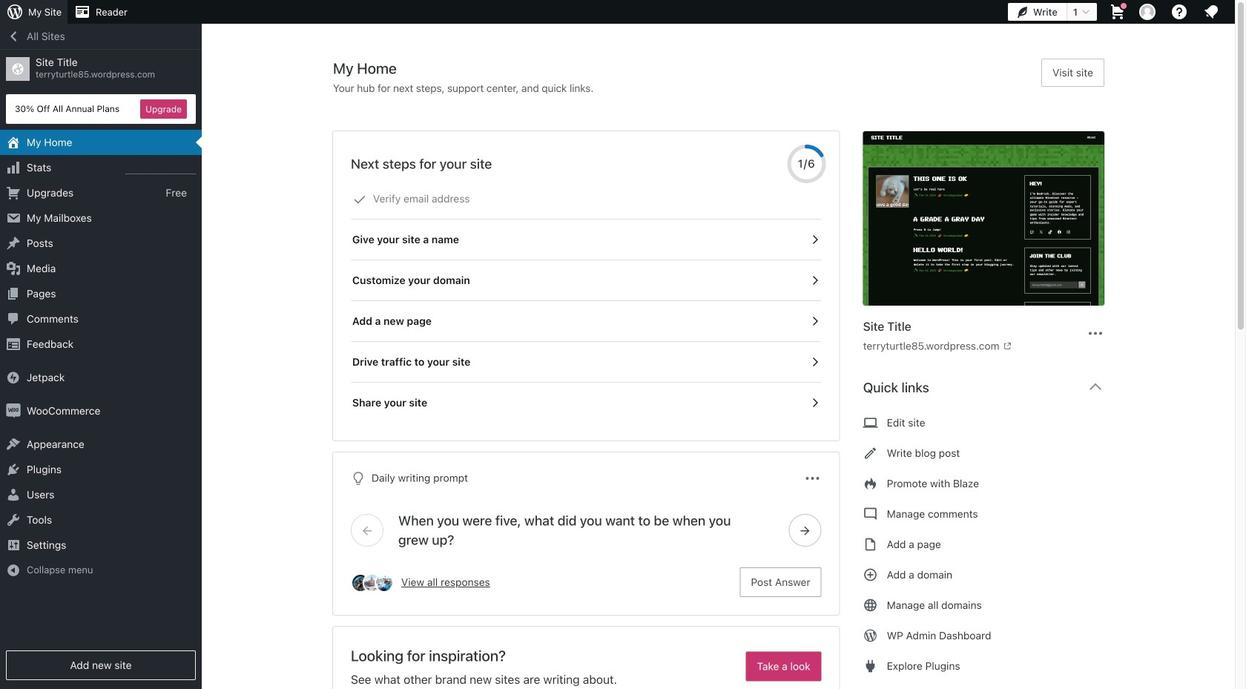 Task type: describe. For each thing, give the bounding box(es) containing it.
launchpad checklist element
[[351, 179, 822, 423]]

3 task enabled image from the top
[[809, 396, 822, 410]]

2 img image from the top
[[6, 404, 21, 418]]

laptop image
[[863, 414, 878, 432]]

1 task enabled image from the top
[[809, 233, 822, 246]]

1 task enabled image from the top
[[809, 274, 822, 287]]

2 task enabled image from the top
[[809, 315, 822, 328]]

help image
[[1171, 3, 1189, 21]]

1 answered users image from the left
[[363, 574, 382, 593]]

edit image
[[863, 444, 878, 462]]

more options for site site title image
[[1087, 325, 1105, 342]]

2 task enabled image from the top
[[809, 355, 822, 369]]

insert_drive_file image
[[863, 536, 878, 554]]

show next prompt image
[[799, 524, 812, 537]]

toggle menu image
[[804, 470, 822, 488]]

mode_comment image
[[863, 505, 878, 523]]

my shopping cart image
[[1109, 3, 1127, 21]]



Task type: vqa. For each thing, say whether or not it's contained in the screenshot.
some
no



Task type: locate. For each thing, give the bounding box(es) containing it.
answered users image
[[363, 574, 382, 593], [375, 574, 394, 593]]

progress bar
[[788, 145, 826, 183]]

2 vertical spatial task enabled image
[[809, 396, 822, 410]]

0 vertical spatial task enabled image
[[809, 274, 822, 287]]

main content
[[333, 59, 1117, 689]]

1 vertical spatial task enabled image
[[809, 315, 822, 328]]

img image
[[6, 370, 21, 385], [6, 404, 21, 418]]

1 img image from the top
[[6, 370, 21, 385]]

2 answered users image from the left
[[375, 574, 394, 593]]

1 vertical spatial img image
[[6, 404, 21, 418]]

1 vertical spatial task enabled image
[[809, 355, 822, 369]]

highest hourly views 0 image
[[125, 165, 196, 174]]

answered users image
[[351, 574, 370, 593]]

answered users image right answered users image
[[375, 574, 394, 593]]

answered users image down 'show previous prompt' 'icon' on the left bottom of page
[[363, 574, 382, 593]]

task enabled image
[[809, 274, 822, 287], [809, 315, 822, 328], [809, 396, 822, 410]]

task enabled image
[[809, 233, 822, 246], [809, 355, 822, 369]]

my profile image
[[1140, 4, 1156, 20]]

0 vertical spatial img image
[[6, 370, 21, 385]]

manage your notifications image
[[1203, 3, 1221, 21]]

show previous prompt image
[[361, 524, 374, 537]]

0 vertical spatial task enabled image
[[809, 233, 822, 246]]



